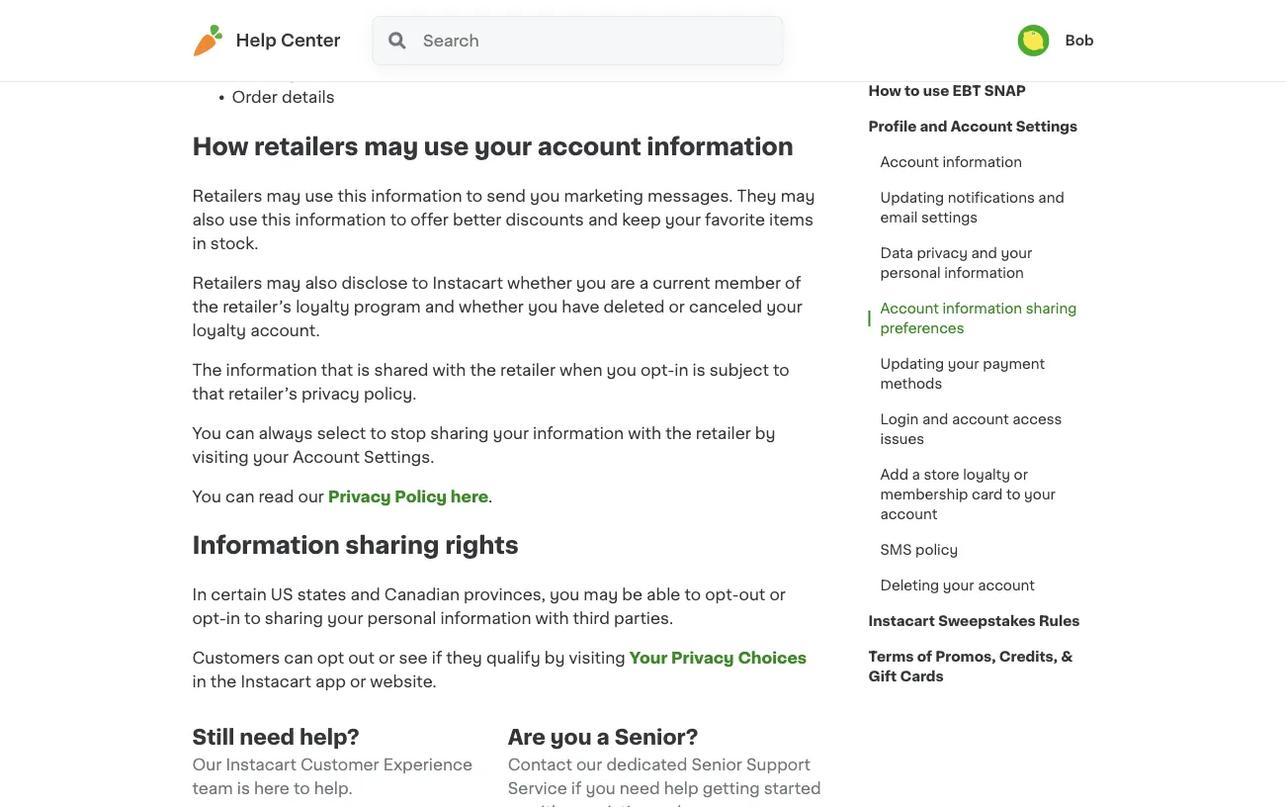 Task type: locate. For each thing, give the bounding box(es) containing it.
is
[[357, 362, 370, 378], [693, 362, 706, 378], [237, 781, 250, 797]]

your down account information sharing preferences
[[948, 357, 980, 371]]

0 horizontal spatial if
[[432, 651, 442, 666]]

you up discounts
[[530, 188, 560, 204]]

that up select
[[321, 362, 353, 378]]

1 horizontal spatial if
[[572, 781, 582, 797]]

1 vertical spatial out
[[348, 651, 375, 666]]

0 horizontal spatial retailer
[[501, 362, 556, 378]]

0 horizontal spatial of
[[785, 275, 802, 291]]

you up contact
[[551, 727, 592, 748]]

pricing, discounts, & fees link
[[869, 38, 1061, 73]]

0 vertical spatial by
[[756, 425, 776, 441]]

can inside customers can opt out or see if they qualify by visiting your privacy choices in the instacart app or website.
[[284, 651, 313, 666]]

2 retailers from the top
[[192, 275, 262, 291]]

to up program
[[412, 275, 429, 291]]

need down dedicated on the bottom of page
[[620, 781, 660, 797]]

Search search field
[[421, 17, 783, 64]]

a inside are you a senior? contact our dedicated senior support service if you need help getting started or with an existing order.
[[597, 727, 610, 748]]

your inside in certain us states and canadian provinces, you may be able to opt-out or opt-in to sharing your personal information with third parties.
[[327, 611, 363, 627]]

0 horizontal spatial by
[[545, 651, 565, 666]]

help
[[236, 32, 277, 49]]

information down 'when'
[[533, 425, 624, 441]]

in inside retailers may use this information to send you marketing messages. they may also use this information to offer better discounts and keep your favorite items in stock.
[[192, 235, 206, 251]]

2 horizontal spatial loyalty
[[964, 468, 1011, 482]]

0 vertical spatial personal
[[881, 266, 941, 280]]

your down member at the right top
[[767, 299, 803, 314]]

1 horizontal spatial a
[[640, 275, 649, 291]]

instacart down customers
[[241, 674, 312, 690]]

marketing
[[564, 188, 644, 204]]

1 vertical spatial by
[[545, 651, 565, 666]]

0 vertical spatial that
[[321, 362, 353, 378]]

and right program
[[425, 299, 455, 314]]

0 horizontal spatial our
[[298, 488, 324, 504]]

0 vertical spatial also
[[192, 212, 225, 227]]

in inside customers can opt out or see if they qualify by visiting your privacy choices in the instacart app or website.
[[192, 674, 206, 690]]

our
[[298, 488, 324, 504], [577, 757, 603, 773]]

customer
[[301, 757, 379, 773]]

information inside you can always select to stop sharing your information with the retailer by visiting your account settings.
[[533, 425, 624, 441]]

out up choices
[[739, 587, 766, 603]]

with inside the information that is shared with the retailer when you opt-in is subject to that retailer's privacy policy.
[[433, 362, 466, 378]]

sweepstakes
[[939, 614, 1036, 628]]

0 horizontal spatial also
[[192, 212, 225, 227]]

may inside retailers may also disclose to instacart whether you are a current member of the retailer's loyalty program and whether you have deleted or canceled your loyalty account.
[[267, 275, 301, 291]]

profile and account settings link
[[869, 109, 1078, 144]]

still need help? our instacart customer experience team is here to help.
[[192, 727, 473, 797]]

your up 'instacart sweepstakes rules'
[[943, 579, 975, 592]]

0 vertical spatial how
[[869, 84, 902, 98]]

privacy inside data privacy and your personal information
[[917, 246, 968, 260]]

fees
[[1026, 48, 1061, 62]]

may up third
[[584, 587, 618, 603]]

information inside account information sharing preferences
[[943, 302, 1023, 316]]

use
[[924, 84, 950, 98], [424, 134, 469, 158], [305, 188, 334, 204], [229, 212, 258, 227]]

to inside still need help? our instacart customer experience team is here to help.
[[294, 781, 310, 797]]

1 vertical spatial personal
[[367, 611, 437, 627]]

pricing,
[[869, 48, 925, 62]]

1 horizontal spatial retailer
[[696, 425, 752, 441]]

and down marketing
[[588, 212, 618, 227]]

information inside the information that is shared with the retailer when you opt-in is subject to that retailer's privacy policy.
[[226, 362, 317, 378]]

a up membership
[[913, 468, 921, 482]]

if right see
[[432, 651, 442, 666]]

membership
[[881, 488, 969, 501]]

provinces,
[[464, 587, 546, 603]]

0 horizontal spatial privacy
[[328, 488, 391, 504]]

instacart sweepstakes rules
[[869, 614, 1081, 628]]

0 horizontal spatial loyalty
[[192, 322, 246, 338]]

1 vertical spatial this
[[262, 212, 291, 227]]

how
[[869, 84, 902, 98], [192, 134, 249, 158]]

of
[[785, 275, 802, 291], [918, 650, 933, 664]]

may up account.
[[267, 275, 301, 291]]

updating
[[881, 191, 945, 205], [881, 357, 945, 371]]

here
[[451, 488, 489, 504], [254, 781, 290, 797]]

policy.
[[364, 386, 417, 401]]

information up messages.
[[647, 134, 794, 158]]

1 vertical spatial of
[[918, 650, 933, 664]]

1 vertical spatial privacy
[[672, 651, 735, 666]]

terms
[[869, 650, 914, 664]]

0 vertical spatial updating
[[881, 191, 945, 205]]

1 horizontal spatial how
[[869, 84, 902, 98]]

2 vertical spatial loyalty
[[964, 468, 1011, 482]]

in down customers
[[192, 674, 206, 690]]

that
[[321, 362, 353, 378], [192, 386, 224, 401]]

0 vertical spatial if
[[432, 651, 442, 666]]

0 vertical spatial loyalty
[[296, 299, 350, 314]]

may down retailers
[[267, 188, 301, 204]]

is left subject
[[693, 362, 706, 378]]

1 vertical spatial how
[[192, 134, 249, 158]]

1 vertical spatial you
[[192, 488, 221, 504]]

discounts,
[[928, 48, 1007, 62]]

or down service
[[508, 805, 524, 807]]

shared
[[374, 362, 429, 378]]

updating inside updating your payment methods
[[881, 357, 945, 371]]

retailers for the
[[192, 275, 262, 291]]

read
[[259, 488, 294, 504]]

to right card
[[1007, 488, 1021, 501]]

1 horizontal spatial our
[[577, 757, 603, 773]]

1 vertical spatial privacy
[[302, 386, 360, 401]]

whether
[[507, 275, 572, 291], [459, 299, 524, 314]]

opt- right able
[[705, 587, 739, 603]]

loyalty up the
[[192, 322, 246, 338]]

and inside in certain us states and canadian provinces, you may be able to opt-out or opt-in to sharing your personal information with third parties.
[[351, 587, 381, 603]]

0 horizontal spatial this
[[262, 212, 291, 227]]

add
[[881, 468, 909, 482]]

updating your payment methods link
[[869, 346, 1094, 402]]

account up "preferences" on the top right of page
[[881, 302, 940, 316]]

issues
[[881, 432, 925, 446]]

1 vertical spatial &
[[1062, 650, 1073, 664]]

1 horizontal spatial privacy
[[672, 651, 735, 666]]

how down order at the top
[[192, 134, 249, 158]]

0 horizontal spatial is
[[237, 781, 250, 797]]

to up better
[[466, 188, 483, 204]]

updating up email
[[881, 191, 945, 205]]

1 horizontal spatial opt-
[[641, 362, 675, 378]]

updating up methods
[[881, 357, 945, 371]]

offer
[[411, 212, 449, 227]]

policy
[[916, 543, 959, 557]]

need right still
[[240, 727, 295, 748]]

also up stock.
[[192, 212, 225, 227]]

account
[[538, 134, 642, 158], [952, 412, 1010, 426], [881, 507, 938, 521], [978, 579, 1036, 592]]

help
[[664, 781, 699, 797]]

and inside login and account access issues
[[923, 412, 949, 426]]

0 vertical spatial you
[[192, 425, 221, 441]]

how up profile at top right
[[869, 84, 902, 98]]

or inside retailers may also disclose to instacart whether you are a current member of the retailer's loyalty program and whether you have deleted or canceled your loyalty account.
[[669, 299, 685, 314]]

retailers inside retailers may use this information to send you marketing messages. they may also use this information to offer better discounts and keep your favorite items in stock.
[[192, 188, 262, 204]]

use up 'offer'
[[424, 134, 469, 158]]

are
[[611, 275, 636, 291]]

also left disclose on the top left of the page
[[305, 275, 338, 291]]

with
[[433, 362, 466, 378], [628, 425, 662, 441], [536, 611, 569, 627], [528, 805, 562, 807]]

personal down data
[[881, 266, 941, 280]]

you inside the information that is shared with the retailer when you opt-in is subject to that retailer's privacy policy.
[[607, 362, 637, 378]]

sharing down us
[[265, 611, 323, 627]]

also inside retailers may also disclose to instacart whether you are a current member of the retailer's loyalty program and whether you have deleted or canceled your loyalty account.
[[305, 275, 338, 291]]

can left opt
[[284, 651, 313, 666]]

0 vertical spatial privacy
[[917, 246, 968, 260]]

here right team
[[254, 781, 290, 797]]

email
[[232, 42, 275, 57]]

sharing right the 'stop'
[[431, 425, 489, 441]]

out right opt
[[348, 651, 375, 666]]

you inside in certain us states and canadian provinces, you may be able to opt-out or opt-in to sharing your personal information with third parties.
[[550, 587, 580, 603]]

privacy right your
[[672, 651, 735, 666]]

you down the
[[192, 425, 221, 441]]

the
[[192, 299, 219, 314], [470, 362, 497, 378], [666, 425, 692, 441], [210, 674, 237, 690]]

1 vertical spatial if
[[572, 781, 582, 797]]

1 vertical spatial here
[[254, 781, 290, 797]]

0 vertical spatial this
[[338, 188, 367, 204]]

our
[[192, 757, 222, 773]]

1 vertical spatial need
[[620, 781, 660, 797]]

in
[[192, 587, 207, 603]]

retailers inside retailers may also disclose to instacart whether you are a current member of the retailer's loyalty program and whether you have deleted or canceled your loyalty account.
[[192, 275, 262, 291]]

canadian
[[385, 587, 460, 603]]

sharing
[[1026, 302, 1078, 316], [431, 425, 489, 441], [346, 534, 440, 558], [265, 611, 323, 627]]

the
[[192, 362, 222, 378]]

1 vertical spatial retailer's
[[228, 386, 298, 401]]

updating notifications and email settings
[[881, 191, 1065, 225]]

your down messages.
[[665, 212, 701, 227]]

1 horizontal spatial here
[[451, 488, 489, 504]]

1 vertical spatial updating
[[881, 357, 945, 371]]

your inside updating your payment methods
[[948, 357, 980, 371]]

retailer's inside the information that is shared with the retailer when you opt-in is subject to that retailer's privacy policy.
[[228, 386, 298, 401]]

& left fees
[[1011, 48, 1023, 62]]

1 updating from the top
[[881, 191, 945, 205]]

by down subject
[[756, 425, 776, 441]]

0 horizontal spatial a
[[597, 727, 610, 748]]

by inside customers can opt out or see if they qualify by visiting your privacy choices in the instacart app or website.
[[545, 651, 565, 666]]

1 vertical spatial that
[[192, 386, 224, 401]]

.
[[489, 488, 493, 504]]

send
[[487, 188, 526, 204]]

be
[[622, 587, 643, 603]]

0 vertical spatial address
[[279, 42, 343, 57]]

your right card
[[1025, 488, 1056, 501]]

sharing up payment
[[1026, 302, 1078, 316]]

to right subject
[[774, 362, 790, 378]]

deleting your account
[[881, 579, 1036, 592]]

you up 'existing'
[[586, 781, 616, 797]]

and down updating notifications and email settings link
[[972, 246, 998, 260]]

1 horizontal spatial loyalty
[[296, 299, 350, 314]]

account
[[951, 120, 1013, 134], [881, 155, 940, 169], [881, 302, 940, 316], [293, 449, 360, 465]]

member
[[715, 275, 781, 291]]

opt- down in
[[192, 611, 226, 627]]

can for read
[[226, 488, 255, 504]]

0 vertical spatial &
[[1011, 48, 1023, 62]]

information
[[647, 134, 794, 158], [943, 155, 1023, 169], [371, 188, 462, 204], [295, 212, 386, 227], [945, 266, 1025, 280], [943, 302, 1023, 316], [226, 362, 317, 378], [533, 425, 624, 441], [441, 611, 532, 627]]

0 vertical spatial a
[[640, 275, 649, 291]]

0 horizontal spatial opt-
[[192, 611, 226, 627]]

is up policy. at top left
[[357, 362, 370, 378]]

deleting your account link
[[869, 568, 1047, 603]]

to inside the information that is shared with the retailer when you opt-in is subject to that retailer's privacy policy.
[[774, 362, 790, 378]]

updating inside updating notifications and email settings
[[881, 191, 945, 205]]

2 vertical spatial can
[[284, 651, 313, 666]]

information up disclose on the top left of the page
[[295, 212, 386, 227]]

team
[[192, 781, 233, 797]]

to left help.
[[294, 781, 310, 797]]

items
[[770, 212, 814, 227]]

and
[[920, 120, 948, 134], [1039, 191, 1065, 205], [588, 212, 618, 227], [972, 246, 998, 260], [425, 299, 455, 314], [923, 412, 949, 426], [351, 587, 381, 603]]

privacy up information sharing rights on the left bottom of page
[[328, 488, 391, 504]]

0 vertical spatial retailer's
[[223, 299, 292, 314]]

need inside are you a senior? contact our dedicated senior support service if you need help getting started or with an existing order.
[[620, 781, 660, 797]]

started
[[764, 781, 822, 797]]

2 horizontal spatial a
[[913, 468, 921, 482]]

privacy up select
[[302, 386, 360, 401]]

0 vertical spatial visiting
[[192, 449, 249, 465]]

1 horizontal spatial out
[[739, 587, 766, 603]]

visiting down third
[[569, 651, 626, 666]]

with inside in certain us states and canadian provinces, you may be able to opt-out or opt-in to sharing your personal information with third parties.
[[536, 611, 569, 627]]

2 updating from the top
[[881, 357, 945, 371]]

information down account.
[[226, 362, 317, 378]]

updating for email
[[881, 191, 945, 205]]

are you a senior? contact our dedicated senior support service if you need help getting started or with an existing order.
[[508, 727, 822, 807]]

sharing inside account information sharing preferences
[[1026, 302, 1078, 316]]

1 you from the top
[[192, 425, 221, 441]]

1 horizontal spatial also
[[305, 275, 338, 291]]

1 horizontal spatial &
[[1062, 650, 1073, 664]]

settings.
[[364, 449, 435, 465]]

0 horizontal spatial here
[[254, 781, 290, 797]]

0 vertical spatial retailer
[[501, 362, 556, 378]]

0 vertical spatial opt-
[[641, 362, 675, 378]]

your down states
[[327, 611, 363, 627]]

0 vertical spatial can
[[226, 425, 255, 441]]

whether up the information that is shared with the retailer when you opt-in is subject to that retailer's privacy policy.
[[459, 299, 524, 314]]

if
[[432, 651, 442, 666], [572, 781, 582, 797]]

your
[[630, 651, 668, 666]]

you inside you can always select to stop sharing your information with the retailer by visiting your account settings.
[[192, 425, 221, 441]]

account information
[[881, 155, 1023, 169]]

use left ebt
[[924, 84, 950, 98]]

stop
[[391, 425, 427, 441]]

1 horizontal spatial of
[[918, 650, 933, 664]]

your down the information that is shared with the retailer when you opt-in is subject to that retailer's privacy policy.
[[493, 425, 529, 441]]

1 vertical spatial can
[[226, 488, 255, 504]]

us
[[271, 587, 293, 603]]

1 horizontal spatial personal
[[881, 266, 941, 280]]

0 horizontal spatial personal
[[367, 611, 437, 627]]

1 vertical spatial a
[[913, 468, 921, 482]]

your inside retailers may use this information to send you marketing messages. they may also use this information to offer better discounts and keep your favorite items in stock.
[[665, 212, 701, 227]]

0 horizontal spatial need
[[240, 727, 295, 748]]

0 vertical spatial retailers
[[192, 188, 262, 204]]

and inside retailers may also disclose to instacart whether you are a current member of the retailer's loyalty program and whether you have deleted or canceled your loyalty account.
[[425, 299, 455, 314]]

1 retailers from the top
[[192, 188, 262, 204]]

visiting down the
[[192, 449, 249, 465]]

you left the "read"
[[192, 488, 221, 504]]

1 horizontal spatial by
[[756, 425, 776, 441]]

to left the 'stop'
[[370, 425, 387, 441]]

opt- down deleted
[[641, 362, 675, 378]]

0 vertical spatial need
[[240, 727, 295, 748]]

by right qualify
[[545, 651, 565, 666]]

0 horizontal spatial privacy
[[302, 386, 360, 401]]

phone number email address delivery address order details
[[232, 18, 365, 105]]

2 you from the top
[[192, 488, 221, 504]]

customers can opt out or see if they qualify by visiting your privacy choices in the instacart app or website.
[[192, 651, 807, 690]]

a inside retailers may also disclose to instacart whether you are a current member of the retailer's loyalty program and whether you have deleted or canceled your loyalty account.
[[640, 275, 649, 291]]

0 horizontal spatial how
[[192, 134, 249, 158]]

delivery
[[232, 65, 297, 81]]

in down certain
[[226, 611, 240, 627]]

and inside data privacy and your personal information
[[972, 246, 998, 260]]

personal down canadian
[[367, 611, 437, 627]]

a up dedicated on the bottom of page
[[597, 727, 610, 748]]

is right team
[[237, 781, 250, 797]]

2 vertical spatial opt-
[[192, 611, 226, 627]]

and right notifications
[[1039, 191, 1065, 205]]

you can read our privacy policy here .
[[192, 488, 493, 504]]

1 vertical spatial visiting
[[569, 651, 626, 666]]

loyalty
[[296, 299, 350, 314], [192, 322, 246, 338], [964, 468, 1011, 482]]

can for opt
[[284, 651, 313, 666]]

1 horizontal spatial need
[[620, 781, 660, 797]]

instacart inside retailers may also disclose to instacart whether you are a current member of the retailer's loyalty program and whether you have deleted or canceled your loyalty account.
[[433, 275, 503, 291]]

1 vertical spatial retailers
[[192, 275, 262, 291]]

how for how to use ebt snap
[[869, 84, 902, 98]]

a inside add a store loyalty or membership card to your account
[[913, 468, 921, 482]]

retailer's up always on the bottom left of page
[[228, 386, 298, 401]]

0 vertical spatial out
[[739, 587, 766, 603]]

1 vertical spatial also
[[305, 275, 338, 291]]

data privacy and your personal information
[[881, 246, 1033, 280]]

you can always select to stop sharing your information with the retailer by visiting your account settings.
[[192, 425, 776, 465]]

in left stock.
[[192, 235, 206, 251]]

promos,
[[936, 650, 997, 664]]

user avatar image
[[1018, 25, 1050, 56]]

information sharing rights
[[192, 534, 519, 558]]

account down the updating your payment methods link at the right of the page
[[952, 412, 1010, 426]]

and right states
[[351, 587, 381, 603]]

you up third
[[550, 587, 580, 603]]

bob link
[[1018, 25, 1094, 56]]

1 vertical spatial our
[[577, 757, 603, 773]]

2 vertical spatial a
[[597, 727, 610, 748]]

1 horizontal spatial that
[[321, 362, 353, 378]]

opt
[[317, 651, 344, 666]]

select
[[317, 425, 366, 441]]

0 vertical spatial privacy
[[328, 488, 391, 504]]

settings
[[922, 211, 978, 225]]

choices
[[738, 651, 807, 666]]

profile
[[869, 120, 917, 134]]

of right member at the right top
[[785, 275, 802, 291]]

of inside terms of promos, credits, & gift cards
[[918, 650, 933, 664]]

1 horizontal spatial this
[[338, 188, 367, 204]]

1 vertical spatial retailer
[[696, 425, 752, 441]]

here right policy
[[451, 488, 489, 504]]

0 horizontal spatial out
[[348, 651, 375, 666]]

0 horizontal spatial visiting
[[192, 449, 249, 465]]

a right are
[[640, 275, 649, 291]]

account inside account information sharing preferences
[[881, 302, 940, 316]]

to inside add a store loyalty or membership card to your account
[[1007, 488, 1021, 501]]

you right 'when'
[[607, 362, 637, 378]]

if up an
[[572, 781, 582, 797]]

can inside you can always select to stop sharing your information with the retailer by visiting your account settings.
[[226, 425, 255, 441]]

personal
[[881, 266, 941, 280], [367, 611, 437, 627]]

1 horizontal spatial visiting
[[569, 651, 626, 666]]

retailers down stock.
[[192, 275, 262, 291]]

that down the
[[192, 386, 224, 401]]

to down pricing,
[[905, 84, 920, 98]]

retailer down subject
[[696, 425, 752, 441]]

terms of promos, credits, & gift cards
[[869, 650, 1073, 683]]

to down certain
[[244, 611, 261, 627]]

& down rules
[[1062, 650, 1073, 664]]

0 vertical spatial of
[[785, 275, 802, 291]]

1 horizontal spatial privacy
[[917, 246, 968, 260]]



Task type: vqa. For each thing, say whether or not it's contained in the screenshot.
the within customers can opt out or see if they qualify by visiting your privacy choices in the instacart app or website.
yes



Task type: describe. For each thing, give the bounding box(es) containing it.
account inside add a store loyalty or membership card to your account
[[881, 507, 938, 521]]

cards
[[901, 670, 944, 683]]

see
[[399, 651, 428, 666]]

canceled
[[689, 299, 763, 314]]

& inside terms of promos, credits, & gift cards
[[1062, 650, 1073, 664]]

out inside in certain us states and canadian provinces, you may be able to opt-out or opt-in to sharing your personal information with third parties.
[[739, 587, 766, 603]]

to left 'offer'
[[390, 212, 407, 227]]

account inside login and account access issues
[[952, 412, 1010, 426]]

are
[[508, 727, 546, 748]]

account information sharing preferences
[[881, 302, 1078, 335]]

how retailers may use your account information
[[192, 134, 794, 158]]

stock.
[[210, 235, 259, 251]]

messages.
[[648, 188, 733, 204]]

login
[[881, 412, 919, 426]]

sms
[[881, 543, 912, 557]]

information inside data privacy and your personal information
[[945, 266, 1025, 280]]

of inside retailers may also disclose to instacart whether you are a current member of the retailer's loyalty program and whether you have deleted or canceled your loyalty account.
[[785, 275, 802, 291]]

and inside retailers may use this information to send you marketing messages. they may also use this information to offer better discounts and keep your favorite items in stock.
[[588, 212, 618, 227]]

use inside 'how to use ebt snap' link
[[924, 84, 950, 98]]

data
[[881, 246, 914, 260]]

our inside are you a senior? contact our dedicated senior support service if you need help getting started or with an existing order.
[[577, 757, 603, 773]]

instacart down deleting
[[869, 614, 936, 628]]

1 vertical spatial whether
[[459, 299, 524, 314]]

sms policy
[[881, 543, 959, 557]]

2 horizontal spatial is
[[693, 362, 706, 378]]

privacy inside customers can opt out or see if they qualify by visiting your privacy choices in the instacart app or website.
[[672, 651, 735, 666]]

to inside retailers may also disclose to instacart whether you are a current member of the retailer's loyalty program and whether you have deleted or canceled your loyalty account.
[[412, 275, 429, 291]]

have
[[562, 299, 600, 314]]

may up the items
[[781, 188, 816, 204]]

help center link
[[192, 25, 341, 56]]

order.
[[655, 805, 701, 807]]

information up 'offer'
[[371, 188, 462, 204]]

the inside the information that is shared with the retailer when you opt-in is subject to that retailer's privacy policy.
[[470, 362, 497, 378]]

information
[[192, 534, 340, 558]]

preferences
[[881, 321, 965, 335]]

they
[[738, 188, 777, 204]]

favorite
[[705, 212, 766, 227]]

may up 'offer'
[[364, 134, 419, 158]]

add a store loyalty or membership card to your account link
[[869, 457, 1094, 532]]

use up stock.
[[229, 212, 258, 227]]

1 vertical spatial address
[[301, 65, 365, 81]]

information inside in certain us states and canadian provinces, you may be able to opt-out or opt-in to sharing your personal information with third parties.
[[441, 611, 532, 627]]

retailers for use
[[192, 188, 262, 204]]

privacy policy here link
[[328, 488, 489, 504]]

the inside retailers may also disclose to instacart whether you are a current member of the retailer's loyalty program and whether you have deleted or canceled your loyalty account.
[[192, 299, 219, 314]]

your inside data privacy and your personal information
[[1001, 246, 1033, 260]]

profile and account settings
[[869, 120, 1078, 134]]

instacart inside customers can opt out or see if they qualify by visiting your privacy choices in the instacart app or website.
[[241, 674, 312, 690]]

access
[[1013, 412, 1063, 426]]

if inside customers can opt out or see if they qualify by visiting your privacy choices in the instacart app or website.
[[432, 651, 442, 666]]

account.
[[250, 322, 320, 338]]

here inside still need help? our instacart customer experience team is here to help.
[[254, 781, 290, 797]]

you for you can read our privacy policy here .
[[192, 488, 221, 504]]

you up have
[[577, 275, 607, 291]]

retailers may also disclose to instacart whether you are a current member of the retailer's loyalty program and whether you have deleted or canceled your loyalty account.
[[192, 275, 803, 338]]

updating notifications and email settings link
[[869, 180, 1094, 235]]

bob
[[1066, 34, 1094, 47]]

is inside still need help? our instacart customer experience team is here to help.
[[237, 781, 250, 797]]

1 vertical spatial loyalty
[[192, 322, 246, 338]]

use down retailers
[[305, 188, 334, 204]]

customers
[[192, 651, 280, 666]]

details
[[282, 89, 335, 105]]

ebt
[[953, 84, 982, 98]]

your privacy choices link
[[630, 651, 807, 666]]

settings
[[1017, 120, 1078, 134]]

to right able
[[685, 587, 701, 603]]

in inside in certain us states and canadian provinces, you may be able to opt-out or opt-in to sharing your personal information with third parties.
[[226, 611, 240, 627]]

deleted
[[604, 299, 665, 314]]

or right app
[[350, 674, 366, 690]]

may inside in certain us states and canadian provinces, you may be able to opt-out or opt-in to sharing your personal information with third parties.
[[584, 587, 618, 603]]

senior
[[692, 757, 743, 773]]

program
[[354, 299, 421, 314]]

0 vertical spatial here
[[451, 488, 489, 504]]

senior?
[[615, 727, 699, 748]]

and down how to use ebt snap
[[920, 120, 948, 134]]

retailer inside the information that is shared with the retailer when you opt-in is subject to that retailer's privacy policy.
[[501, 362, 556, 378]]

or inside are you a senior? contact our dedicated senior support service if you need help getting started or with an existing order.
[[508, 805, 524, 807]]

your inside retailers may also disclose to instacart whether you are a current member of the retailer's loyalty program and whether you have deleted or canceled your loyalty account.
[[767, 299, 803, 314]]

personal inside in certain us states and canadian provinces, you may be able to opt-out or opt-in to sharing your personal information with third parties.
[[367, 611, 437, 627]]

terms of promos, credits, & gift cards link
[[869, 639, 1094, 694]]

in inside the information that is shared with the retailer when you opt-in is subject to that retailer's privacy policy.
[[675, 362, 689, 378]]

contact
[[508, 757, 573, 773]]

current
[[653, 275, 711, 291]]

in certain us states and canadian provinces, you may be able to opt-out or opt-in to sharing your personal information with third parties.
[[192, 587, 786, 627]]

payment
[[983, 357, 1046, 371]]

1 horizontal spatial is
[[357, 362, 370, 378]]

or inside add a store loyalty or membership card to your account
[[1014, 468, 1029, 482]]

the inside you can always select to stop sharing your information with the retailer by visiting your account settings.
[[666, 425, 692, 441]]

sharing inside you can always select to stop sharing your information with the retailer by visiting your account settings.
[[431, 425, 489, 441]]

retailers may use this information to send you marketing messages. they may also use this information to offer better discounts and keep your favorite items in stock.
[[192, 188, 816, 251]]

sharing inside in certain us states and canadian provinces, you may be able to opt-out or opt-in to sharing your personal information with third parties.
[[265, 611, 323, 627]]

methods
[[881, 377, 943, 391]]

how to use ebt snap link
[[869, 73, 1027, 109]]

out inside customers can opt out or see if they qualify by visiting your privacy choices in the instacart app or website.
[[348, 651, 375, 666]]

account down profile at top right
[[881, 155, 940, 169]]

your inside deleting your account link
[[943, 579, 975, 592]]

discounts
[[506, 212, 584, 227]]

parties.
[[614, 611, 674, 627]]

with inside you can always select to stop sharing your information with the retailer by visiting your account settings.
[[628, 425, 662, 441]]

disclose
[[342, 275, 408, 291]]

personal inside data privacy and your personal information
[[881, 266, 941, 280]]

you inside retailers may use this information to send you marketing messages. they may also use this information to offer better discounts and keep your favorite items in stock.
[[530, 188, 560, 204]]

data privacy and your personal information link
[[869, 235, 1094, 291]]

instacart inside still need help? our instacart customer experience team is here to help.
[[226, 757, 297, 773]]

how for how retailers may use your account information
[[192, 134, 249, 158]]

updating your payment methods
[[881, 357, 1046, 391]]

number
[[287, 18, 348, 34]]

they
[[446, 651, 483, 666]]

0 horizontal spatial &
[[1011, 48, 1023, 62]]

account information sharing preferences link
[[869, 291, 1094, 346]]

help?
[[300, 727, 360, 748]]

with inside are you a senior? contact our dedicated senior support service if you need help getting started or with an existing order.
[[528, 805, 562, 807]]

opt- inside the information that is shared with the retailer when you opt-in is subject to that retailer's privacy policy.
[[641, 362, 675, 378]]

0 horizontal spatial that
[[192, 386, 224, 401]]

if inside are you a senior? contact our dedicated senior support service if you need help getting started or with an existing order.
[[572, 781, 582, 797]]

existing
[[589, 805, 651, 807]]

login and account access issues link
[[869, 402, 1094, 457]]

rights
[[445, 534, 519, 558]]

getting
[[703, 781, 760, 797]]

updating for methods
[[881, 357, 945, 371]]

privacy inside the information that is shared with the retailer when you opt-in is subject to that retailer's privacy policy.
[[302, 386, 360, 401]]

0 vertical spatial whether
[[507, 275, 572, 291]]

retailer's inside retailers may also disclose to instacart whether you are a current member of the retailer's loyalty program and whether you have deleted or canceled your loyalty account.
[[223, 299, 292, 314]]

to inside you can always select to stop sharing your information with the retailer by visiting your account settings.
[[370, 425, 387, 441]]

snap
[[985, 84, 1027, 98]]

sms policy link
[[869, 532, 971, 568]]

when
[[560, 362, 603, 378]]

still
[[192, 727, 235, 748]]

visiting inside you can always select to stop sharing your information with the retailer by visiting your account settings.
[[192, 449, 249, 465]]

center
[[281, 32, 341, 49]]

can for always
[[226, 425, 255, 441]]

help.
[[314, 781, 353, 797]]

account information link
[[869, 144, 1035, 180]]

dedicated
[[607, 757, 688, 773]]

need inside still need help? our instacart customer experience team is here to help.
[[240, 727, 295, 748]]

loyalty inside add a store loyalty or membership card to your account
[[964, 468, 1011, 482]]

you for you can always select to stop sharing your information with the retailer by visiting your account settings.
[[192, 425, 221, 441]]

app
[[316, 674, 346, 690]]

your down always on the bottom left of page
[[253, 449, 289, 465]]

the inside customers can opt out or see if they qualify by visiting your privacy choices in the instacart app or website.
[[210, 674, 237, 690]]

account inside you can always select to stop sharing your information with the retailer by visiting your account settings.
[[293, 449, 360, 465]]

visiting inside customers can opt out or see if they qualify by visiting your privacy choices in the instacart app or website.
[[569, 651, 626, 666]]

states
[[297, 587, 347, 603]]

always
[[259, 425, 313, 441]]

account up sweepstakes
[[978, 579, 1036, 592]]

or left see
[[379, 651, 395, 666]]

retailer inside you can always select to stop sharing your information with the retailer by visiting your account settings.
[[696, 425, 752, 441]]

you left have
[[528, 299, 558, 314]]

third
[[573, 611, 610, 627]]

information up notifications
[[943, 155, 1023, 169]]

your inside add a store loyalty or membership card to your account
[[1025, 488, 1056, 501]]

how to use ebt snap
[[869, 84, 1027, 98]]

subject
[[710, 362, 770, 378]]

by inside you can always select to stop sharing your information with the retailer by visiting your account settings.
[[756, 425, 776, 441]]

store
[[924, 468, 960, 482]]

account down ebt
[[951, 120, 1013, 134]]

add a store loyalty or membership card to your account
[[881, 468, 1056, 521]]

your up send
[[475, 134, 532, 158]]

able
[[647, 587, 681, 603]]

sharing down privacy policy here link
[[346, 534, 440, 558]]

1 vertical spatial opt-
[[705, 587, 739, 603]]

also inside retailers may use this information to send you marketing messages. they may also use this information to offer better discounts and keep your favorite items in stock.
[[192, 212, 225, 227]]

and inside updating notifications and email settings
[[1039, 191, 1065, 205]]

rules
[[1040, 614, 1081, 628]]

account up marketing
[[538, 134, 642, 158]]

notifications
[[948, 191, 1035, 205]]

or inside in certain us states and canadian provinces, you may be able to opt-out or opt-in to sharing your personal information with third parties.
[[770, 587, 786, 603]]

instacart image
[[192, 25, 224, 56]]



